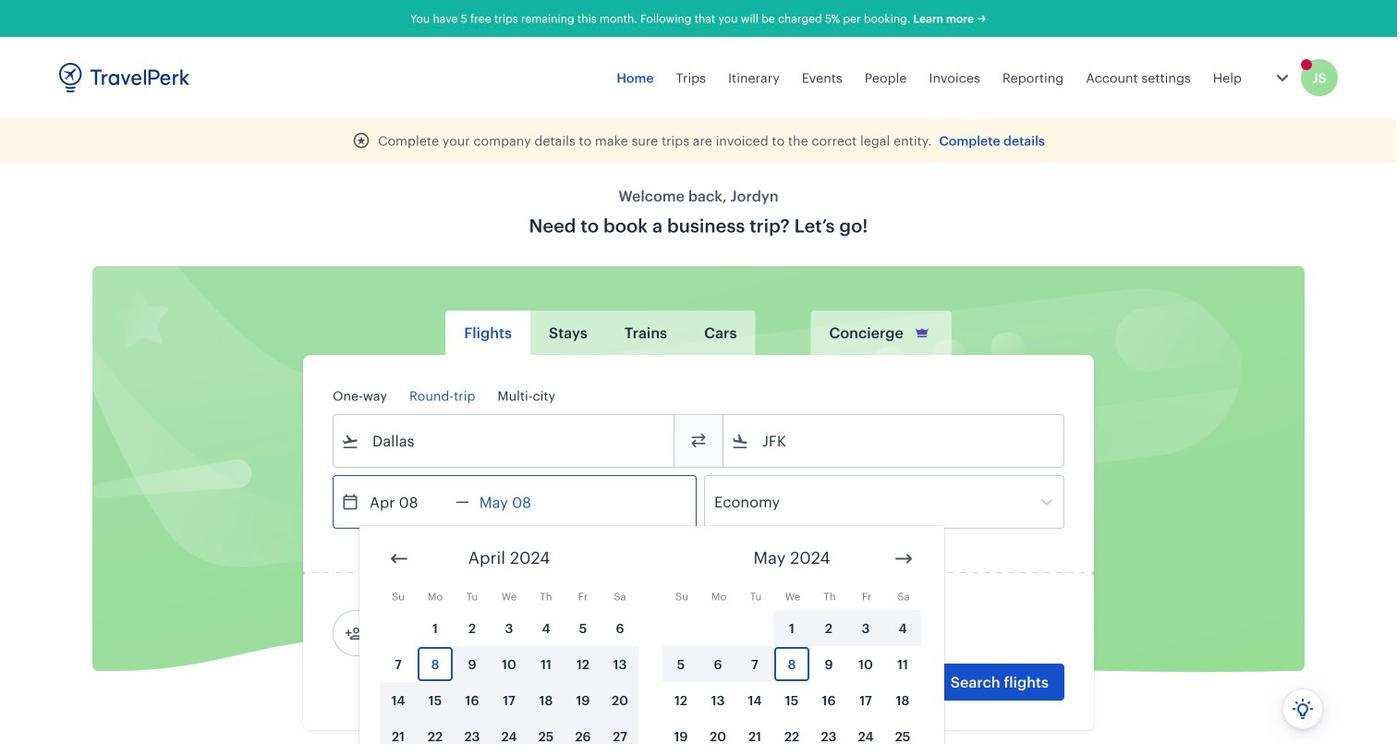 Task type: locate. For each thing, give the bounding box(es) containing it.
To search field
[[750, 426, 1040, 456]]

From search field
[[360, 426, 650, 456]]



Task type: vqa. For each thing, say whether or not it's contained in the screenshot.
4th Air France icon from the top of the page
no



Task type: describe. For each thing, give the bounding box(es) containing it.
move backward to switch to the previous month. image
[[388, 548, 411, 570]]

move forward to switch to the next month. image
[[893, 548, 915, 570]]

Return text field
[[469, 476, 566, 528]]

Add first traveler search field
[[363, 619, 556, 648]]

calendar application
[[360, 526, 1398, 744]]

Depart text field
[[360, 476, 456, 528]]



